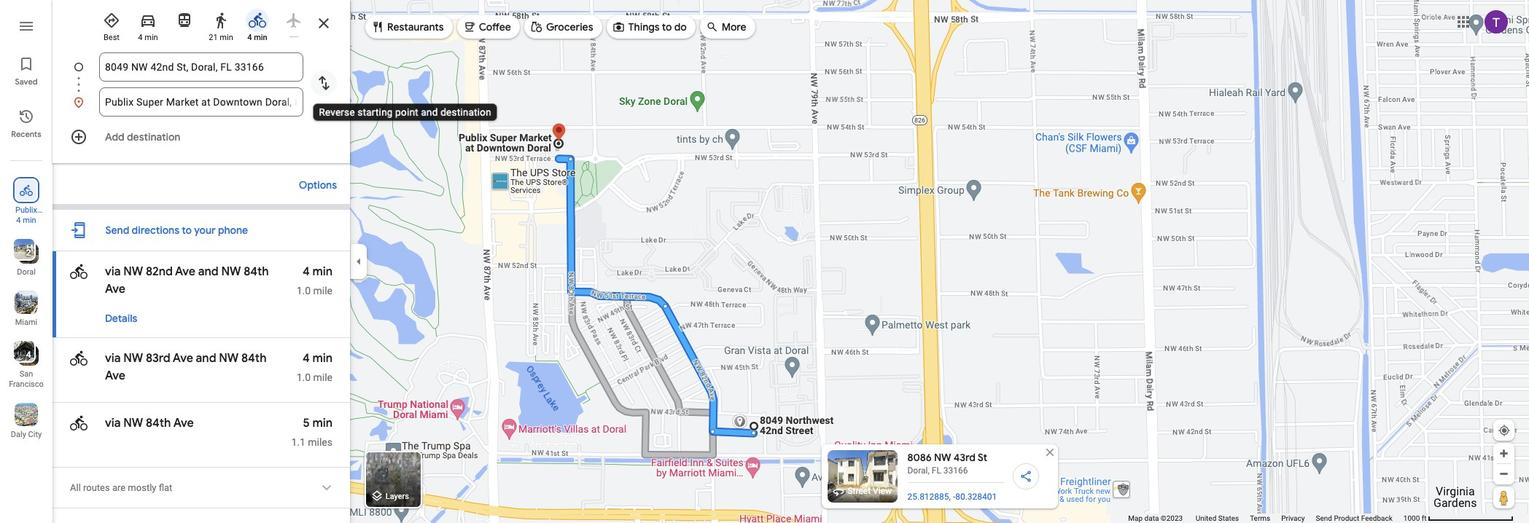 Task type: locate. For each thing, give the bounding box(es) containing it.
0 horizontal spatial send
[[105, 224, 129, 237]]

1.1
[[291, 437, 306, 449]]

2 list item from the top
[[53, 88, 350, 117]]

1.0
[[297, 285, 311, 297], [297, 372, 311, 384]]

2 4 min 1.0 mile from the top
[[297, 352, 333, 384]]

None radio
[[279, 6, 309, 37]]

list item
[[53, 53, 350, 99], [53, 88, 350, 117]]

4 min radio right best radio
[[133, 6, 163, 43]]

4 min radio right 21 min option
[[242, 6, 273, 43]]

0 vertical spatial destination
[[441, 107, 493, 118]]

to left do at the left
[[662, 20, 672, 34]]

via right cycling icon
[[105, 417, 121, 431]]

21 min
[[209, 33, 233, 42]]

zoom in image
[[1499, 449, 1510, 460]]

None radio
[[169, 6, 200, 32]]

best travel modes image
[[103, 12, 120, 29]]

flights image
[[285, 12, 303, 29]]

cycling image
[[249, 12, 266, 29], [70, 262, 88, 282], [70, 349, 88, 369]]

send inside send directions to your phone button
[[105, 224, 129, 237]]

none field down 21
[[105, 53, 298, 82]]

 restaurants
[[371, 19, 444, 35]]

1 4 min radio from the left
[[133, 6, 163, 43]]

1 1.0 from the top
[[297, 285, 311, 297]]

21
[[209, 33, 218, 42]]

1 vertical spatial cycling image
[[70, 262, 88, 282]]

0 vertical spatial mile
[[313, 285, 333, 297]]

0 horizontal spatial 4 min radio
[[133, 6, 163, 43]]

destination right "add"
[[127, 131, 181, 144]]

all routes are mostly flat
[[70, 483, 172, 494]]

4 min 1.0 mile for nw 82nd ave and nw 84th ave
[[297, 265, 333, 297]]

driving image
[[139, 12, 157, 29]]

nw down phone
[[221, 265, 241, 279]]

list item down 21
[[53, 53, 350, 99]]

 right the city
[[70, 414, 88, 434]]

st
[[978, 452, 988, 465]]

nw
[[123, 265, 143, 279], [221, 265, 241, 279], [123, 352, 143, 366], [219, 352, 239, 366], [123, 417, 143, 431], [934, 452, 952, 465]]

 more
[[706, 19, 747, 35]]

1 vertical spatial and
[[198, 265, 219, 279]]

and for nw 82nd ave and nw 84th ave
[[198, 265, 219, 279]]

1 horizontal spatial 4 min
[[138, 33, 158, 42]]

via down details
[[105, 352, 123, 366]]

25.812885, -80.328401 button
[[908, 492, 997, 503]]

to inside button
[[182, 224, 192, 237]]

nw right cycling icon
[[123, 417, 143, 431]]

daly city
[[11, 430, 42, 440]]

1 vertical spatial to
[[182, 224, 192, 237]]

3 via from the top
[[105, 417, 121, 431]]

menu image
[[18, 18, 35, 35]]

close directions image
[[315, 15, 333, 32]]

 down recents
[[20, 182, 33, 198]]

cycling image right 4 places element at the left of the page
[[70, 349, 88, 369]]

1 horizontal spatial 4 min radio
[[242, 6, 273, 43]]

4 min down driving 'image' on the left top of page
[[138, 33, 158, 42]]

send product feedback
[[1316, 515, 1393, 523]]

min inside 5 min 1.1 miles
[[313, 417, 333, 431]]

4 up 2 places element
[[16, 216, 21, 225]]


[[530, 19, 543, 35]]

2 mile from the top
[[313, 372, 333, 384]]

0 vertical spatial and
[[421, 107, 439, 118]]

footer
[[1129, 514, 1404, 524]]

2 1.0 from the top
[[297, 372, 311, 384]]

1 vertical spatial 84th
[[241, 352, 267, 366]]

1000 ft button
[[1404, 515, 1514, 523]]

send inside send product feedback button
[[1316, 515, 1333, 523]]

0 horizontal spatial destination
[[127, 131, 181, 144]]

1 vertical spatial 1.0
[[297, 372, 311, 384]]

send for send product feedback
[[1316, 515, 1333, 523]]

4 min right 21 min
[[247, 33, 268, 42]]

daly city button
[[0, 398, 53, 443]]

cycling image left flights icon
[[249, 12, 266, 29]]

4 right 21 min
[[247, 33, 252, 42]]

ave right 82nd
[[175, 265, 196, 279]]

francisco
[[9, 380, 44, 390]]

4 min radio
[[133, 6, 163, 43], [242, 6, 273, 43]]

send left directions
[[105, 224, 129, 237]]

2 none field from the top
[[105, 88, 298, 117]]

reverse starting point and destination image
[[315, 74, 333, 92]]

2 vertical spatial cycling image
[[70, 349, 88, 369]]

0 vertical spatial none field
[[105, 53, 298, 82]]

add destination button
[[53, 123, 350, 152]]

are
[[112, 483, 126, 494]]

 coffee
[[463, 19, 511, 35]]

daly
[[11, 430, 26, 440]]

and down your
[[198, 265, 219, 279]]

all
[[70, 483, 81, 494]]

none field up "add destination" button
[[105, 88, 298, 117]]

privacy button
[[1282, 514, 1305, 524]]

None field
[[105, 53, 298, 82], [105, 88, 298, 117]]


[[706, 19, 719, 35]]

cycling image
[[70, 414, 88, 434]]

0 horizontal spatial 4 min
[[16, 216, 36, 225]]

0 vertical spatial to
[[662, 20, 672, 34]]

4 min for the top cycling image
[[247, 33, 268, 42]]

none field starting point 8049 nw 42nd st, doral, fl 33166
[[105, 53, 298, 82]]

street view
[[848, 487, 892, 497]]

2 vertical spatial and
[[196, 352, 216, 366]]

1 vertical spatial 4 min 1.0 mile
[[297, 352, 333, 384]]

to left your
[[182, 224, 192, 237]]

1 via from the top
[[105, 265, 123, 279]]

25.812885, -80.328401
[[908, 492, 997, 503]]

flat
[[159, 483, 172, 494]]

footer containing map data ©2023
[[1129, 514, 1404, 524]]

0 vertical spatial 84th
[[244, 265, 269, 279]]

nw left 82nd
[[123, 265, 143, 279]]

 right 4 places element at the left of the page
[[70, 349, 88, 369]]

 right 'doral'
[[70, 262, 88, 282]]

min inside  list
[[23, 216, 36, 225]]

via left 82nd
[[105, 265, 123, 279]]

send left product
[[1316, 515, 1333, 523]]

san
[[19, 370, 33, 379]]

4 left collapse side panel icon
[[303, 265, 310, 279]]

1 horizontal spatial send
[[1316, 515, 1333, 523]]

 things to do
[[612, 19, 687, 35]]

1 vertical spatial destination
[[127, 131, 181, 144]]

1 vertical spatial none field
[[105, 88, 298, 117]]

1 mile from the top
[[313, 285, 333, 297]]

ft
[[1422, 515, 1427, 523]]

4 min up 2
[[16, 216, 36, 225]]

84th inside the nw 82nd ave and nw 84th ave
[[244, 265, 269, 279]]

0 horizontal spatial to
[[182, 224, 192, 237]]

data
[[1145, 515, 1159, 523]]

1 vertical spatial mile
[[313, 372, 333, 384]]

1 vertical spatial via
[[105, 352, 123, 366]]

4 min 1.0 mile left collapse side panel icon
[[297, 265, 333, 297]]

and right 83rd
[[196, 352, 216, 366]]

1000 ft
[[1404, 515, 1427, 523]]

4 up 5
[[303, 352, 310, 366]]

send
[[105, 224, 129, 237], [1316, 515, 1333, 523]]

none field 'destination publix super market at downtown doral, 8455 nw 53rd terrace, doral, fl 33166'
[[105, 88, 298, 117]]

Starting point 8049 NW 42nd St, Doral, FL 33166 field
[[105, 58, 298, 76]]

1 none field from the top
[[105, 53, 298, 82]]

Best radio
[[96, 6, 127, 43]]

2 horizontal spatial 4 min
[[247, 33, 268, 42]]

and inside nw 83rd ave and nw 84th ave
[[196, 352, 216, 366]]

list
[[53, 53, 350, 117]]

options
[[299, 179, 337, 192]]

2 via from the top
[[105, 352, 123, 366]]

mostly
[[128, 483, 156, 494]]

and inside the nw 82nd ave and nw 84th ave
[[198, 265, 219, 279]]

1 4 min 1.0 mile from the top
[[297, 265, 333, 297]]

list item up "add destination" button
[[53, 88, 350, 117]]

ave up details button
[[105, 282, 126, 297]]

to inside  things to do
[[662, 20, 672, 34]]

nw up fl
[[934, 452, 952, 465]]

and
[[421, 107, 439, 118], [198, 265, 219, 279], [196, 352, 216, 366]]

1 horizontal spatial to
[[662, 20, 672, 34]]


[[20, 182, 33, 198], [70, 262, 88, 282], [70, 349, 88, 369], [70, 414, 88, 434]]

to for send
[[182, 224, 192, 237]]

miami button
[[0, 285, 53, 330]]

and right 'point'
[[421, 107, 439, 118]]

80.328401
[[956, 492, 997, 503]]

0 vertical spatial 1.0
[[297, 285, 311, 297]]

4 min
[[138, 33, 158, 42], [247, 33, 268, 42], [16, 216, 36, 225]]

destination right 'point'
[[441, 107, 493, 118]]

via
[[105, 265, 123, 279], [105, 352, 123, 366], [105, 417, 121, 431]]

0 vertical spatial 4 min 1.0 mile
[[297, 265, 333, 297]]

product
[[1334, 515, 1360, 523]]

starting
[[357, 107, 393, 118]]

4
[[138, 33, 143, 42], [247, 33, 252, 42], [16, 216, 21, 225], [303, 265, 310, 279], [26, 350, 31, 360], [303, 352, 310, 366]]

8086
[[908, 452, 932, 465]]

cycling image right 'doral'
[[70, 262, 88, 282]]

list inside google maps element
[[53, 53, 350, 117]]

ave
[[175, 265, 196, 279], [105, 282, 126, 297], [173, 352, 193, 366], [105, 369, 126, 384], [173, 417, 194, 431]]

4 min inside  list
[[16, 216, 36, 225]]

0 vertical spatial via
[[105, 265, 123, 279]]

destination
[[441, 107, 493, 118], [127, 131, 181, 144]]

nw left 83rd
[[123, 352, 143, 366]]

0 vertical spatial cycling image
[[249, 12, 266, 29]]

 inside list
[[20, 182, 33, 198]]

84th
[[244, 265, 269, 279], [241, 352, 267, 366], [146, 417, 171, 431]]

1.0 for nw 83rd ave and nw 84th ave
[[297, 372, 311, 384]]

and for nw 83rd ave and nw 84th ave
[[196, 352, 216, 366]]

show street view coverage image
[[1494, 487, 1515, 509]]

8086 nw 43rd st element
[[822, 445, 1058, 509]]

coffee
[[479, 20, 511, 34]]

1 vertical spatial send
[[1316, 515, 1333, 523]]

ave right 83rd
[[173, 352, 193, 366]]


[[463, 19, 476, 35]]

best
[[104, 33, 120, 42]]

4 min 1.0 mile
[[297, 265, 333, 297], [297, 352, 333, 384]]

more
[[722, 20, 747, 34]]

to
[[662, 20, 672, 34], [182, 224, 192, 237]]

map
[[1129, 515, 1143, 523]]

0 vertical spatial send
[[105, 224, 129, 237]]

84th inside nw 83rd ave and nw 84th ave
[[241, 352, 267, 366]]

 for nw 84th ave
[[70, 414, 88, 434]]

4 up san
[[26, 350, 31, 360]]

5 min 1.1 miles
[[291, 417, 333, 449]]

recents button
[[0, 102, 53, 143]]

4 min 1.0 mile up 5
[[297, 352, 333, 384]]

view
[[873, 487, 892, 497]]

2 vertical spatial via
[[105, 417, 121, 431]]



Task type: vqa. For each thing, say whether or not it's contained in the screenshot.
text field
no



Task type: describe. For each thing, give the bounding box(es) containing it.
doral
[[17, 268, 36, 277]]

mile for nw 83rd ave and nw 84th ave
[[313, 372, 333, 384]]

1 list item from the top
[[53, 53, 350, 99]]

groceries
[[546, 20, 593, 34]]

city
[[28, 430, 42, 440]]

 for nw 82nd ave and nw 84th ave
[[70, 262, 88, 282]]

nw 83rd ave and nw 84th ave
[[105, 352, 267, 384]]

map data ©2023
[[1129, 515, 1185, 523]]

mile for nw 82nd ave and nw 84th ave
[[313, 285, 333, 297]]

recents
[[11, 129, 41, 139]]

united states
[[1196, 515, 1239, 523]]

nw inside 8086 nw 43rd st doral, fl 33166
[[934, 452, 952, 465]]

2 places element
[[16, 247, 31, 260]]

phone
[[218, 224, 248, 237]]

84th for nw 82nd ave and nw 84th ave
[[244, 265, 269, 279]]

add destination
[[105, 131, 181, 144]]

close image
[[1043, 446, 1057, 460]]

©2023
[[1161, 515, 1183, 523]]

8086 nw 43rd st dialog
[[908, 451, 1008, 509]]

5
[[303, 417, 310, 431]]

street view button
[[828, 451, 898, 503]]

4 min 1.0 mile for nw 83rd ave and nw 84th ave
[[297, 352, 333, 384]]

via nw 84th ave
[[105, 417, 194, 431]]

google maps element
[[0, 0, 1530, 524]]

details
[[105, 312, 137, 325]]

2 vertical spatial 84th
[[146, 417, 171, 431]]

84th for nw 83rd ave and nw 84th ave
[[241, 352, 267, 366]]

send product feedback button
[[1316, 514, 1393, 524]]

privacy
[[1282, 515, 1305, 523]]

directions
[[132, 224, 179, 237]]

send for send directions to your phone
[[105, 224, 129, 237]]

united states button
[[1196, 514, 1239, 524]]

saved
[[15, 77, 38, 87]]

google account: tyler black  
(blacklashes1000@gmail.com) image
[[1485, 10, 1509, 33]]

doral,
[[908, 466, 930, 476]]

do
[[675, 20, 687, 34]]


[[371, 19, 384, 35]]

ave down nw 83rd ave and nw 84th ave
[[173, 417, 194, 431]]

nw 82nd ave and nw 84th ave
[[105, 265, 269, 297]]

street
[[848, 487, 871, 497]]

restaurants
[[387, 20, 444, 34]]

43rd
[[954, 452, 976, 465]]

directions main content
[[53, 0, 350, 524]]

miles
[[308, 437, 333, 449]]

83rd
[[146, 352, 170, 366]]

zoom out image
[[1499, 469, 1510, 480]]

82nd
[[146, 265, 173, 279]]

send directions to your phone button
[[98, 216, 255, 245]]

2 4 min radio from the left
[[242, 6, 273, 43]]

point
[[395, 107, 419, 118]]

21 min radio
[[206, 6, 236, 43]]

ave down details button
[[105, 369, 126, 384]]

min inside option
[[220, 33, 233, 42]]

4 down driving 'image' on the left top of page
[[138, 33, 143, 42]]

options button
[[292, 172, 344, 198]]

nw right 83rd
[[219, 352, 239, 366]]

via for nw 82nd ave and nw 84th ave
[[105, 265, 123, 279]]

1 horizontal spatial destination
[[441, 107, 493, 118]]

share image
[[1020, 471, 1032, 484]]

8086 nw 43rd st doral, fl 33166
[[908, 452, 988, 476]]

footer inside google maps element
[[1129, 514, 1404, 524]]

add
[[105, 131, 125, 144]]

4 inside 4 places element
[[26, 350, 31, 360]]

25.812885,
[[908, 492, 951, 503]]

map · use arrow keys to pan the map. · get details about a place by pressing its corresponding number key. application
[[0, 0, 1530, 524]]

1.0 for nw 82nd ave and nw 84th ave
[[297, 285, 311, 297]]

transit image
[[176, 12, 193, 29]]

cycling image for nw 82nd ave and nw 84th ave
[[70, 262, 88, 282]]

-
[[953, 492, 956, 503]]

4 places element
[[16, 349, 31, 362]]

 list
[[0, 0, 53, 524]]

reverse
[[318, 107, 354, 118]]

show your location image
[[1498, 425, 1511, 438]]

fl
[[932, 466, 942, 476]]

cycling image for nw 83rd ave and nw 84th ave
[[70, 349, 88, 369]]

Destination Publix Super Market at Downtown Doral, 8455 NW 53rd Terrace, Doral, FL 33166 field
[[105, 93, 298, 111]]

collapse side panel image
[[351, 254, 367, 270]]

walking image
[[212, 12, 230, 29]]

states
[[1219, 515, 1239, 523]]

details button
[[98, 306, 145, 332]]

via for nw 83rd ave and nw 84th ave
[[105, 352, 123, 366]]

united
[[1196, 515, 1217, 523]]

terms button
[[1250, 514, 1271, 524]]

san francisco
[[9, 370, 44, 390]]

to for 
[[662, 20, 672, 34]]

1000
[[1404, 515, 1420, 523]]

 for nw 83rd ave and nw 84th ave
[[70, 349, 88, 369]]

 button
[[318, 479, 336, 499]]

saved button
[[0, 50, 53, 90]]

send directions to your phone
[[105, 224, 248, 237]]

4 min for driving 'image' on the left top of page
[[138, 33, 158, 42]]


[[612, 19, 626, 35]]

things
[[629, 20, 660, 34]]

your
[[194, 224, 216, 237]]

feedback
[[1362, 515, 1393, 523]]

 groceries
[[530, 19, 593, 35]]

routes
[[83, 483, 110, 494]]

33166
[[944, 466, 968, 476]]

miami
[[15, 318, 37, 328]]

destination inside button
[[127, 131, 181, 144]]

terms
[[1250, 515, 1271, 523]]


[[318, 479, 336, 499]]

reverse starting point and destination
[[318, 107, 493, 118]]



